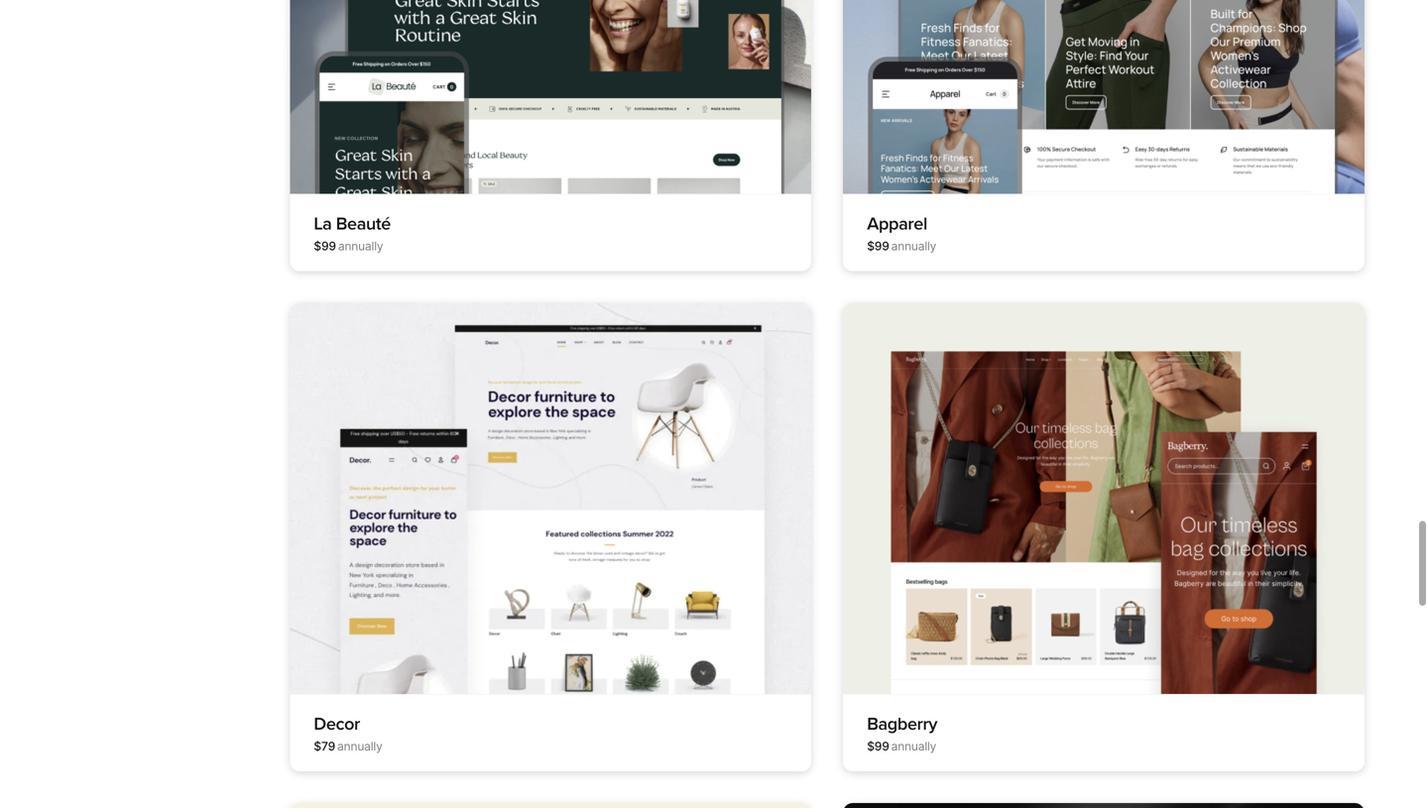 Task type: describe. For each thing, give the bounding box(es) containing it.
la beauté link
[[314, 213, 391, 235]]

bagberry link
[[867, 713, 937, 735]]

decor
[[314, 713, 360, 735]]

apparel link
[[867, 213, 927, 235]]

$99 for apparel
[[867, 239, 889, 253]]

la beauté $99 annually
[[314, 213, 391, 253]]

$99 for bagberry
[[867, 739, 889, 754]]

annually for bagberry
[[891, 739, 936, 754]]

annually for decor
[[337, 739, 382, 754]]

bagberry $99 annually
[[867, 713, 937, 754]]

beauté
[[336, 213, 391, 235]]

annually for apparel
[[891, 239, 936, 253]]



Task type: locate. For each thing, give the bounding box(es) containing it.
annually down decor link
[[337, 739, 382, 754]]

annually down apparel link
[[891, 239, 936, 253]]

apparel
[[867, 213, 927, 235]]

decor $79 annually
[[314, 713, 382, 754]]

annually inside decor $79 annually
[[337, 739, 382, 754]]

annually inside "apparel $99 annually"
[[891, 239, 936, 253]]

$99 down apparel link
[[867, 239, 889, 253]]

decor link
[[314, 713, 360, 735]]

annually
[[338, 239, 383, 253], [891, 239, 936, 253], [337, 739, 382, 754], [891, 739, 936, 754]]

$99 down "bagberry" link at the right
[[867, 739, 889, 754]]

apparel $99 annually
[[867, 213, 936, 253]]

$99
[[314, 239, 336, 253], [867, 239, 889, 253], [867, 739, 889, 754]]

$99 inside "apparel $99 annually"
[[867, 239, 889, 253]]

annually down "bagberry" link at the right
[[891, 739, 936, 754]]

$99 inside the bagberry $99 annually
[[867, 739, 889, 754]]

$99 down la
[[314, 239, 336, 253]]

annually inside the bagberry $99 annually
[[891, 739, 936, 754]]

annually down "beauté"
[[338, 239, 383, 253]]

$99 inside la beauté $99 annually
[[314, 239, 336, 253]]

la
[[314, 213, 332, 235]]

annually inside la beauté $99 annually
[[338, 239, 383, 253]]

bagberry
[[867, 713, 937, 735]]

$79
[[314, 739, 335, 754]]



Task type: vqa. For each thing, say whether or not it's contained in the screenshot.
We'll
no



